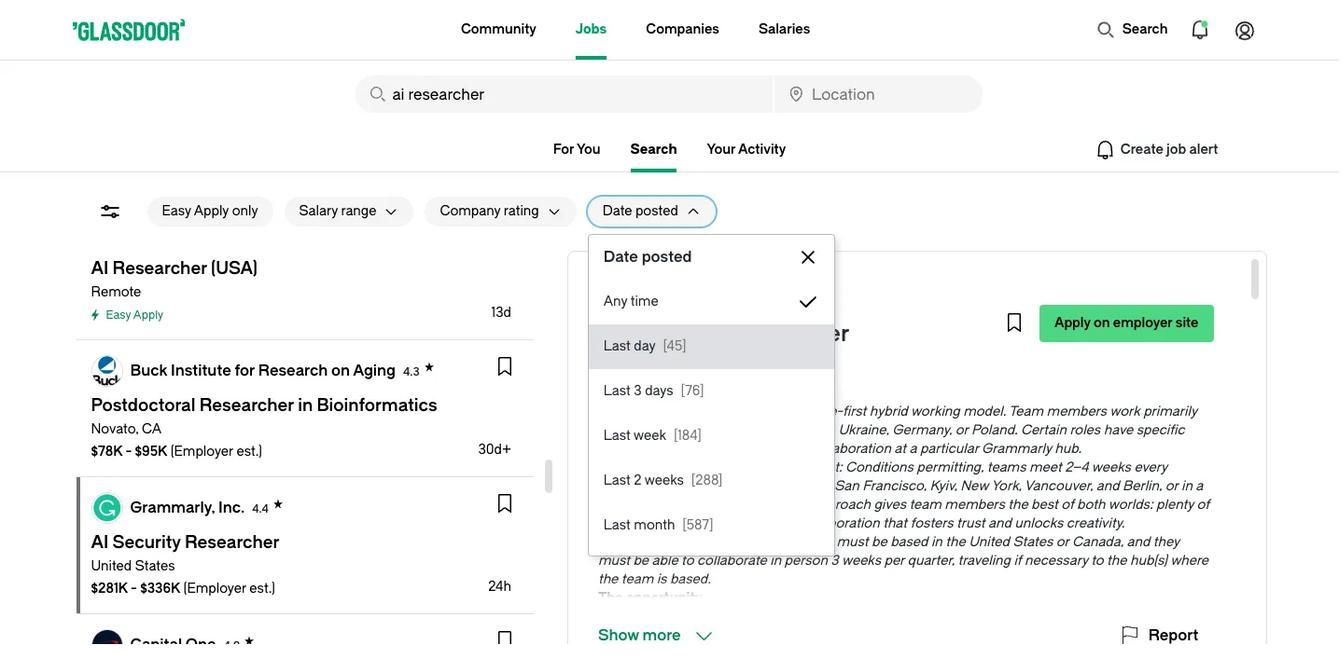 Task type: locate. For each thing, give the bounding box(es) containing it.
grammarly inside 'grammarly team members in this role must be based in the united states or canada, and they must be able to collaborate in person 3 weeks per quarter, traveling if necessary to the hub(s) where the team is based. the opportunity'
[[598, 535, 668, 551]]

apply left employer
[[1055, 316, 1091, 331]]

easy inside button
[[162, 203, 191, 219]]

1 vertical spatial (employer
[[183, 582, 246, 597]]

search button
[[1087, 11, 1178, 49]]

activity
[[738, 142, 786, 158]]

grammarly,
[[637, 288, 722, 306], [130, 499, 215, 517]]

canada, inside 'grammarly team members in this role must be based in the united states or canada, and they must be able to collaborate in person 3 weeks per quarter, traveling if necessary to the hub(s) where the team is based. the opportunity'
[[1073, 535, 1124, 551]]

for you link
[[553, 142, 601, 158]]

Search location field
[[775, 76, 982, 113]]

in
[[656, 423, 667, 439], [821, 479, 832, 495], [1182, 479, 1193, 495], [669, 498, 680, 513], [770, 535, 781, 551], [932, 535, 943, 551], [770, 554, 781, 569]]

must right role at bottom
[[837, 535, 869, 551]]

team up the
[[622, 572, 654, 588]]

1 vertical spatial in-
[[734, 516, 752, 532]]

1 vertical spatial collaboration
[[798, 516, 880, 532]]

last for last week [184]
[[604, 428, 631, 444]]

apply for easy apply only
[[194, 203, 229, 219]]

grammarly, inc. logo image up 'ai'
[[599, 283, 629, 313]]

in down 'one'
[[669, 498, 680, 513]]

teams
[[987, 460, 1026, 476]]

1 horizontal spatial states
[[642, 348, 682, 364]]

more
[[643, 627, 681, 645]]

community
[[461, 21, 537, 37]]

must down 'focus'
[[598, 554, 630, 569]]

0 vertical spatial 3
[[634, 384, 642, 400]]

(employer
[[171, 444, 233, 460], [183, 582, 246, 597]]

0 horizontal spatial in-
[[703, 460, 720, 476]]

1 horizontal spatial apply
[[194, 203, 229, 219]]

and inside 'grammarly team members in this role must be based in the united states or canada, and they must be able to collaborate in person 3 weeks per quarter, traveling if necessary to the hub(s) where the team is based. the opportunity'
[[1127, 535, 1150, 551]]

date posted down date posted popup button
[[604, 248, 692, 266]]

in- down this
[[734, 516, 752, 532]]

collaboration down ukraine,
[[810, 442, 891, 457]]

collaboration down approach
[[798, 516, 880, 532]]

members for traveling
[[707, 535, 767, 551]]

- right $281k
[[131, 582, 137, 597]]

1 vertical spatial -
[[131, 582, 137, 597]]

on left aging
[[331, 362, 350, 379]]

last for last 2 weeks [288]
[[604, 473, 631, 489]]

in down fosters
[[932, 535, 943, 551]]

team inside this flexible approach gives team members the best of both worlds: plenty of focus time along with in-person collaboration that fosters trust and unlocks creativity.
[[910, 498, 942, 513]]

1 horizontal spatial be
[[872, 535, 887, 551]]

1 vertical spatial is
[[657, 572, 667, 588]]

1 vertical spatial have
[[651, 460, 681, 476]]

grammarly, inc. link
[[598, 282, 791, 314]]

collaboration inside this flexible approach gives team members the best of both worlds: plenty of focus time along with in-person collaboration that fosters trust and unlocks creativity.
[[798, 516, 880, 532]]

this
[[784, 535, 807, 551]]

0 horizontal spatial 3
[[634, 384, 642, 400]]

inc. up ai security researcher united states
[[726, 288, 752, 306]]

every
[[1135, 460, 1168, 476]]

0 horizontal spatial be
[[633, 554, 649, 569]]

date posted down search link
[[603, 203, 678, 219]]

united inside ai security researcher united states
[[598, 348, 639, 364]]

0 vertical spatial in-
[[703, 460, 720, 476]]

1 vertical spatial grammarly, inc. logo image
[[92, 494, 122, 524]]

of down the vancouver, in the bottom right of the page
[[1062, 498, 1074, 513]]

to up based.
[[682, 554, 694, 569]]

3 down role at bottom
[[831, 554, 839, 569]]

13d
[[492, 305, 511, 321]]

none field search location
[[775, 76, 982, 113]]

model
[[963, 404, 1003, 420]]

0 vertical spatial or
[[956, 423, 968, 439]]

2 horizontal spatial of
[[1197, 498, 1210, 513]]

creativity.
[[1067, 516, 1125, 532]]

in-
[[703, 460, 720, 476], [734, 516, 752, 532]]

0 vertical spatial (employer
[[171, 444, 233, 460]]

last for last 3 days [76]
[[604, 384, 631, 400]]

or up necessary
[[1056, 535, 1069, 551]]

1 horizontal spatial roles
[[1070, 423, 1101, 439]]

0 vertical spatial time
[[631, 294, 659, 310]]

grammarly, inc. logo image inside grammarly, inc. link
[[599, 283, 629, 313]]

at
[[895, 442, 906, 457], [646, 479, 658, 495]]

last left day
[[604, 339, 631, 355]]

states down security
[[642, 348, 682, 364]]

members inside . team members work primarily remotely in the united states, canada, ukraine, germany, or poland. certain roles have specific location requirements to facilitate collaboration at a particular grammarly hub.
[[1047, 404, 1107, 420]]

2 horizontal spatial members
[[1047, 404, 1107, 420]]

in inside . team members work primarily remotely in the united states, canada, ukraine, germany, or poland. certain roles have specific location requirements to facilitate collaboration at a particular grammarly hub.
[[656, 423, 667, 439]]

None field
[[355, 76, 773, 113], [775, 76, 982, 113]]

roles down location
[[618, 460, 648, 476]]

person
[[720, 460, 763, 476], [752, 516, 795, 532], [785, 554, 828, 569]]

2 last from the top
[[604, 384, 631, 400]]

1 vertical spatial must
[[598, 554, 630, 569]]

1 vertical spatial est.)
[[250, 582, 275, 597]]

in left [184] on the right bottom of the page
[[656, 423, 667, 439]]

inc. left 4.4
[[218, 499, 245, 517]]

ai
[[598, 321, 622, 347]]

(employer for inc.
[[183, 582, 246, 597]]

and up hub(s) at the right of page
[[1127, 535, 1150, 551]]

last left week
[[604, 428, 631, 444]]

weeks right the 2
[[645, 473, 684, 489]]

0 vertical spatial posted
[[636, 203, 678, 219]]

1 vertical spatial canada,
[[1073, 535, 1124, 551]]

person inside all roles have an in-person component: conditions permitting, teams meet 2–4 weeks every quarter at one of grammarly's hubs in san francisco, kyiv, new york, vancouver, and berlin, or in a workspace in kraków.
[[720, 460, 763, 476]]

0 vertical spatial roles
[[1070, 423, 1101, 439]]

be
[[872, 535, 887, 551], [633, 554, 649, 569]]

0 horizontal spatial on
[[331, 362, 350, 379]]

states
[[642, 348, 682, 364], [1013, 535, 1053, 551], [135, 559, 175, 575]]

based
[[891, 535, 928, 551]]

the down york,
[[1008, 498, 1028, 513]]

your activity
[[707, 142, 786, 158]]

any time button
[[589, 280, 834, 325]]

1 vertical spatial grammarly,
[[130, 499, 215, 517]]

to
[[733, 404, 745, 420], [738, 442, 750, 457], [682, 554, 694, 569], [1091, 554, 1104, 569]]

or up 'plenty'
[[1166, 479, 1179, 495]]

or up particular
[[956, 423, 968, 439]]

person down this
[[785, 554, 828, 569]]

and
[[1097, 479, 1120, 495], [989, 516, 1012, 532], [1127, 535, 1150, 551]]

be left able
[[633, 554, 649, 569]]

(employer inside 'novato, ca $78k - $95k (employer est.)'
[[171, 444, 233, 460]]

have down work
[[1104, 423, 1134, 439]]

. team members work primarily remotely in the united states, canada, ukraine, germany, or poland. certain roles have specific location requirements to facilitate collaboration at a particular grammarly hub.
[[598, 404, 1197, 457]]

united down 'ai'
[[598, 348, 639, 364]]

1 horizontal spatial search
[[1123, 21, 1168, 37]]

0 horizontal spatial inc.
[[218, 499, 245, 517]]

only
[[232, 203, 258, 219]]

grammarly up teams on the right of page
[[982, 442, 1052, 457]]

to down states,
[[738, 442, 750, 457]]

worlds:
[[1109, 498, 1153, 513]]

weeks left the per
[[842, 554, 881, 569]]

states down the unlocks
[[1013, 535, 1053, 551]]

all roles have an in-person component: conditions permitting, teams meet 2–4 weeks every quarter at one of grammarly's hubs in san francisco, kyiv, new york, vancouver, and berlin, or in a workspace in kraków.
[[598, 460, 1204, 513]]

is down [76] in the right bottom of the page
[[671, 404, 681, 420]]

in left this
[[770, 535, 781, 551]]

person inside this flexible approach gives team members the best of both worlds: plenty of focus time along with in-person collaboration that fosters trust and unlocks creativity.
[[752, 516, 795, 532]]

3 last from the top
[[604, 428, 631, 444]]

0 vertical spatial team
[[910, 498, 942, 513]]

collaborate
[[697, 554, 767, 569]]

and inside this flexible approach gives team members the best of both worlds: plenty of focus time along with in-person collaboration that fosters trust and unlocks creativity.
[[989, 516, 1012, 532]]

apply left only
[[194, 203, 229, 219]]

0 vertical spatial search
[[1123, 21, 1168, 37]]

flexible
[[765, 498, 809, 513]]

2 vertical spatial team
[[622, 572, 654, 588]]

1 vertical spatial and
[[989, 516, 1012, 532]]

0 vertical spatial easy
[[162, 203, 191, 219]]

- inside 'novato, ca $78k - $95k (employer est.)'
[[126, 444, 132, 460]]

0 horizontal spatial at
[[646, 479, 658, 495]]

members inside 'grammarly team members in this role must be based in the united states or canada, and they must be able to collaborate in person 3 weeks per quarter, traveling if necessary to the hub(s) where the team is based. the opportunity'
[[707, 535, 767, 551]]

1 horizontal spatial or
[[1056, 535, 1069, 551]]

0 vertical spatial est.)
[[237, 444, 262, 460]]

1 vertical spatial date
[[604, 248, 638, 266]]

weeks right 2–4
[[1092, 460, 1131, 476]]

0 vertical spatial a
[[781, 404, 788, 420]]

apply inside button
[[194, 203, 229, 219]]

and up the both
[[1097, 479, 1120, 495]]

in- right an
[[703, 460, 720, 476]]

0 vertical spatial at
[[895, 442, 906, 457]]

grammarly team members in this role must be based in the united states or canada, and they must be able to collaborate in person 3 weeks per quarter, traveling if necessary to the hub(s) where the team is based. the opportunity
[[598, 535, 1209, 607]]

quarter
[[598, 479, 643, 495]]

1 none field from the left
[[355, 76, 773, 113]]

1 horizontal spatial must
[[837, 535, 869, 551]]

(employer right $336k
[[183, 582, 246, 597]]

grammarly, inc. logo image down '$78k'
[[92, 494, 122, 524]]

novato, ca $78k - $95k (employer est.)
[[91, 422, 262, 460]]

a
[[781, 404, 788, 420], [910, 442, 917, 457], [1196, 479, 1204, 495]]

francisco,
[[863, 479, 927, 495]]

is up opportunity
[[657, 572, 667, 588]]

0 horizontal spatial roles
[[618, 460, 648, 476]]

5 last from the top
[[604, 518, 631, 534]]

last down workspace
[[604, 518, 631, 534]]

on inside button
[[1094, 316, 1110, 331]]

2 horizontal spatial or
[[1166, 479, 1179, 495]]

canada, down "creativity."
[[1073, 535, 1124, 551]]

a right berlin,
[[1196, 479, 1204, 495]]

united inside united states $281k - $336k (employer est.)
[[91, 559, 132, 575]]

and right the trust
[[989, 516, 1012, 532]]

apply for easy apply
[[133, 309, 164, 322]]

grammarly, inc. up security
[[637, 288, 752, 306]]

1 horizontal spatial on
[[1094, 316, 1110, 331]]

working
[[911, 404, 960, 420]]

2–4
[[1065, 460, 1089, 476]]

research
[[258, 362, 328, 379]]

or inside 'grammarly team members in this role must be based in the united states or canada, and they must be able to collaborate in person 3 weeks per quarter, traveling if necessary to the hub(s) where the team is based. the opportunity'
[[1056, 535, 1069, 551]]

to inside . team members work primarily remotely in the united states, canada, ukraine, germany, or poland. certain roles have specific location requirements to facilitate collaboration at a particular grammarly hub.
[[738, 442, 750, 457]]

roles up hub.
[[1070, 423, 1101, 439]]

easy apply only
[[162, 203, 258, 219]]

grammarly, down $95k
[[130, 499, 215, 517]]

time right any
[[631, 294, 659, 310]]

remotely
[[598, 423, 653, 439]]

members for hub.
[[1047, 404, 1107, 420]]

plenty
[[1157, 498, 1194, 513]]

est.) inside united states $281k - $336k (employer est.)
[[250, 582, 275, 597]]

institute
[[171, 362, 231, 379]]

able
[[652, 554, 678, 569]]

workspace
[[598, 498, 666, 513]]

1 horizontal spatial of
[[1062, 498, 1074, 513]]

time down workspace
[[636, 516, 664, 532]]

a inside all roles have an in-person component: conditions permitting, teams meet 2–4 weeks every quarter at one of grammarly's hubs in san francisco, kyiv, new york, vancouver, and berlin, or in a workspace in kraków.
[[1196, 479, 1204, 495]]

0 horizontal spatial or
[[956, 423, 968, 439]]

1 vertical spatial time
[[636, 516, 664, 532]]

0 horizontal spatial have
[[651, 460, 681, 476]]

roles
[[1070, 423, 1101, 439], [618, 460, 648, 476]]

0 vertical spatial grammarly, inc. logo image
[[599, 283, 629, 313]]

0 horizontal spatial must
[[598, 554, 630, 569]]

2 vertical spatial or
[[1056, 535, 1069, 551]]

united inside 'grammarly team members in this role must be based in the united states or canada, and they must be able to collaborate in person 3 weeks per quarter, traveling if necessary to the hub(s) where the team is based. the opportunity'
[[969, 535, 1010, 551]]

grammarly, inc. logo image
[[599, 283, 629, 313], [92, 494, 122, 524]]

1 vertical spatial members
[[945, 498, 1005, 513]]

posted up grammarly, inc. link
[[642, 248, 692, 266]]

est.) for inc.
[[250, 582, 275, 597]]

in left "san"
[[821, 479, 832, 495]]

2 horizontal spatial a
[[1196, 479, 1204, 495]]

have up 'one'
[[651, 460, 681, 476]]

states inside united states $281k - $336k (employer est.)
[[135, 559, 175, 575]]

0 horizontal spatial grammarly, inc. logo image
[[92, 494, 122, 524]]

(employer inside united states $281k - $336k (employer est.)
[[183, 582, 246, 597]]

2 vertical spatial and
[[1127, 535, 1150, 551]]

the inside . team members work primarily remotely in the united states, canada, ukraine, germany, or poland. certain roles have specific location requirements to facilitate collaboration at a particular grammarly hub.
[[670, 423, 690, 439]]

united
[[598, 348, 639, 364], [694, 423, 735, 439], [969, 535, 1010, 551], [91, 559, 132, 575]]

4 last from the top
[[604, 473, 631, 489]]

month
[[634, 518, 675, 534]]

certain
[[1021, 423, 1067, 439]]

2 vertical spatial a
[[1196, 479, 1204, 495]]

1 horizontal spatial at
[[895, 442, 906, 457]]

apply down remote
[[133, 309, 164, 322]]

time inside this flexible approach gives team members the best of both worlds: plenty of focus time along with in-person collaboration that fosters trust and unlocks creativity.
[[636, 516, 664, 532]]

[288]
[[692, 473, 723, 489]]

states inside ai security researcher united states
[[642, 348, 682, 364]]

est.) down 4.4
[[250, 582, 275, 597]]

3 left days
[[634, 384, 642, 400]]

person up grammarly's
[[720, 460, 763, 476]]

1 vertical spatial grammarly, inc.
[[130, 499, 245, 517]]

grammarly up 'remotely'
[[598, 404, 668, 420]]

2 horizontal spatial and
[[1127, 535, 1150, 551]]

grammarly's
[[704, 479, 784, 495]]

date up any
[[604, 248, 638, 266]]

buck institute for research on aging
[[130, 362, 396, 379]]

30d+
[[478, 442, 511, 458]]

person down flexible
[[752, 516, 795, 532]]

united down excited
[[694, 423, 735, 439]]

component:
[[767, 460, 843, 476]]

be up the per
[[872, 535, 887, 551]]

last left the 2
[[604, 473, 631, 489]]

the up the requirements on the bottom
[[670, 423, 690, 439]]

ai security researcher united states
[[598, 321, 850, 364]]

1 horizontal spatial team
[[671, 535, 703, 551]]

all
[[598, 460, 614, 476]]

last 2 weeks [288]
[[604, 473, 723, 489]]

buck
[[130, 362, 167, 379]]

0 horizontal spatial is
[[657, 572, 667, 588]]

1 horizontal spatial grammarly,
[[637, 288, 722, 306]]

1 horizontal spatial canada,
[[1073, 535, 1124, 551]]

company rating
[[440, 203, 539, 219]]

0 vertical spatial on
[[1094, 316, 1110, 331]]

1 horizontal spatial 3
[[831, 554, 839, 569]]

in right collaborate
[[770, 554, 781, 569]]

1 horizontal spatial none field
[[775, 76, 982, 113]]

team down along
[[671, 535, 703, 551]]

states up $336k
[[135, 559, 175, 575]]

1 vertical spatial 3
[[831, 554, 839, 569]]

or for poland.
[[956, 423, 968, 439]]

or
[[956, 423, 968, 439], [1166, 479, 1179, 495], [1056, 535, 1069, 551]]

grammarly down 'focus'
[[598, 535, 668, 551]]

1 horizontal spatial in-
[[734, 516, 752, 532]]

easy down remote
[[106, 309, 131, 322]]

0 horizontal spatial canada,
[[784, 423, 835, 439]]

1 horizontal spatial members
[[945, 498, 1005, 513]]

0 horizontal spatial of
[[688, 479, 701, 495]]

last up 'remotely'
[[604, 384, 631, 400]]

0 horizontal spatial and
[[989, 516, 1012, 532]]

2
[[634, 473, 642, 489]]

a inside . team members work primarily remotely in the united states, canada, ukraine, germany, or poland. certain roles have specific location requirements to facilitate collaboration at a particular grammarly hub.
[[910, 442, 917, 457]]

canada, down remote-
[[784, 423, 835, 439]]

a down germany,
[[910, 442, 917, 457]]

2 vertical spatial members
[[707, 535, 767, 551]]

team up fosters
[[910, 498, 942, 513]]

est.) for institute
[[237, 444, 262, 460]]

have
[[1104, 423, 1134, 439], [651, 460, 681, 476]]

united up traveling
[[969, 535, 1010, 551]]

on
[[1094, 316, 1110, 331], [331, 362, 350, 379]]

united up $281k
[[91, 559, 132, 575]]

2 horizontal spatial states
[[1013, 535, 1053, 551]]

of right 'plenty'
[[1197, 498, 1210, 513]]

easy right open filter menu icon
[[162, 203, 191, 219]]

your activity link
[[707, 142, 786, 158]]

on left employer
[[1094, 316, 1110, 331]]

salary range
[[299, 203, 377, 219]]

last for last month [587]
[[604, 518, 631, 534]]

posted down search link
[[636, 203, 678, 219]]

0 horizontal spatial team
[[622, 572, 654, 588]]

2 none field from the left
[[775, 76, 982, 113]]

approach
[[812, 498, 871, 513]]

0 vertical spatial -
[[126, 444, 132, 460]]

0 horizontal spatial none field
[[355, 76, 773, 113]]

date down search link
[[603, 203, 632, 219]]

0 vertical spatial canada,
[[784, 423, 835, 439]]

1 vertical spatial search
[[631, 142, 677, 158]]

or inside . team members work primarily remotely in the united states, canada, ukraine, germany, or poland. certain roles have specific location requirements to facilitate collaboration at a particular grammarly hub.
[[956, 423, 968, 439]]

novato,
[[91, 422, 139, 438]]

at up conditions
[[895, 442, 906, 457]]

1 horizontal spatial have
[[1104, 423, 1134, 439]]

- right '$78k'
[[126, 444, 132, 460]]

1 last from the top
[[604, 339, 631, 355]]

0 vertical spatial date posted
[[603, 203, 678, 219]]

members up collaborate
[[707, 535, 767, 551]]

0 vertical spatial person
[[720, 460, 763, 476]]

1 horizontal spatial and
[[1097, 479, 1120, 495]]

2 horizontal spatial team
[[910, 498, 942, 513]]

particular
[[920, 442, 979, 457]]

1 vertical spatial grammarly
[[982, 442, 1052, 457]]

report button
[[1119, 625, 1199, 646]]

the
[[670, 423, 690, 439], [1008, 498, 1028, 513], [946, 535, 966, 551], [1107, 554, 1127, 569], [598, 572, 618, 588]]

- inside united states $281k - $336k (employer est.)
[[131, 582, 137, 597]]

have inside all roles have an in-person component: conditions permitting, teams meet 2–4 weeks every quarter at one of grammarly's hubs in san francisco, kyiv, new york, vancouver, and berlin, or in a workspace in kraków.
[[651, 460, 681, 476]]

(employer right $95k
[[171, 444, 233, 460]]

1 horizontal spatial easy
[[162, 203, 191, 219]]

grammarly, inc. down $95k
[[130, 499, 245, 517]]

2 horizontal spatial apply
[[1055, 316, 1091, 331]]

1 vertical spatial person
[[752, 516, 795, 532]]

a right offer
[[781, 404, 788, 420]]

date inside date posted popup button
[[603, 203, 632, 219]]

1 vertical spatial at
[[646, 479, 658, 495]]

first
[[843, 404, 867, 420]]

of down an
[[688, 479, 701, 495]]

days
[[645, 384, 674, 400]]

states inside 'grammarly team members in this role must be based in the united states or canada, and they must be able to collaborate in person 3 weeks per quarter, traveling if necessary to the hub(s) where the team is based. the opportunity'
[[1013, 535, 1053, 551]]

roles inside . team members work primarily remotely in the united states, canada, ukraine, germany, or poland. certain roles have specific location requirements to facilitate collaboration at a particular grammarly hub.
[[1070, 423, 1101, 439]]

est.) inside 'novato, ca $78k - $95k (employer est.)'
[[237, 444, 262, 460]]

members up certain
[[1047, 404, 1107, 420]]

0 vertical spatial states
[[642, 348, 682, 364]]

1 vertical spatial easy
[[106, 309, 131, 322]]



Task type: describe. For each thing, give the bounding box(es) containing it.
- for buck
[[126, 444, 132, 460]]

united states $281k - $336k (employer est.)
[[91, 559, 275, 597]]

easy apply only button
[[147, 197, 273, 227]]

have inside . team members work primarily remotely in the united states, canada, ukraine, germany, or poland. certain roles have specific location requirements to facilitate collaboration at a particular grammarly hub.
[[1104, 423, 1134, 439]]

.
[[1003, 404, 1006, 420]]

focus
[[598, 516, 633, 532]]

is inside 'grammarly team members in this role must be based in the united states or canada, and they must be able to collaborate in person 3 weeks per quarter, traveling if necessary to the hub(s) where the team is based. the opportunity'
[[657, 572, 667, 588]]

last day [45]
[[604, 339, 687, 355]]

berlin,
[[1123, 479, 1162, 495]]

members inside this flexible approach gives team members the best of both worlds: plenty of focus time along with in-person collaboration that fosters trust and unlocks creativity.
[[945, 498, 1005, 513]]

0 vertical spatial be
[[872, 535, 887, 551]]

easy for easy apply
[[106, 309, 131, 322]]

0 vertical spatial is
[[671, 404, 681, 420]]

date posted button
[[588, 197, 678, 227]]

- for grammarly,
[[131, 582, 137, 597]]

researcher
[[723, 321, 850, 347]]

best
[[1032, 498, 1058, 513]]

the
[[598, 591, 623, 607]]

jobs link
[[576, 0, 607, 60]]

1 vertical spatial date posted
[[604, 248, 692, 266]]

grammarly, inc. inside grammarly, inc. link
[[637, 288, 752, 306]]

quarter,
[[908, 554, 955, 569]]

apply on employer site
[[1055, 316, 1199, 331]]

0 horizontal spatial grammarly,
[[130, 499, 215, 517]]

of inside all roles have an in-person component: conditions permitting, teams meet 2–4 weeks every quarter at one of grammarly's hubs in san francisco, kyiv, new york, vancouver, and berlin, or in a workspace in kraków.
[[688, 479, 701, 495]]

report
[[1149, 627, 1199, 645]]

3 inside date posted list box
[[634, 384, 642, 400]]

apply on employer site button
[[1040, 305, 1214, 343]]

weeks inside date posted list box
[[645, 473, 684, 489]]

close dropdown image
[[797, 246, 819, 269]]

to down "creativity."
[[1091, 554, 1104, 569]]

1 vertical spatial posted
[[642, 248, 692, 266]]

york,
[[991, 479, 1022, 495]]

the inside this flexible approach gives team members the best of both worlds: plenty of focus time along with in-person collaboration that fosters trust and unlocks creativity.
[[1008, 498, 1028, 513]]

any time
[[604, 294, 659, 310]]

meet
[[1030, 460, 1062, 476]]

in- inside all roles have an in-person component: conditions permitting, teams meet 2–4 weeks every quarter at one of grammarly's hubs in san francisco, kyiv, new york, vancouver, and berlin, or in a workspace in kraków.
[[703, 460, 720, 476]]

grammarly for grammarly team members in this role must be based in the united states or canada, and they must be able to collaborate in person 3 weeks per quarter, traveling if necessary to the hub(s) where the team is based. the opportunity
[[598, 535, 668, 551]]

at inside . team members work primarily remotely in the united states, canada, ukraine, germany, or poland. certain roles have specific location requirements to facilitate collaboration at a particular grammarly hub.
[[895, 442, 906, 457]]

san
[[835, 479, 860, 495]]

1 horizontal spatial inc.
[[726, 288, 752, 306]]

4.4
[[252, 503, 269, 516]]

hubs
[[787, 479, 817, 495]]

that
[[883, 516, 907, 532]]

(employer for institute
[[171, 444, 233, 460]]

salary
[[299, 203, 338, 219]]

states,
[[738, 423, 781, 439]]

roles inside all roles have an in-person component: conditions permitting, teams meet 2–4 weeks every quarter at one of grammarly's hubs in san francisco, kyiv, new york, vancouver, and berlin, or in a workspace in kraków.
[[618, 460, 648, 476]]

company rating button
[[425, 197, 539, 227]]

companies
[[646, 21, 720, 37]]

easy for easy apply only
[[162, 203, 191, 219]]

community link
[[461, 0, 537, 60]]

vancouver,
[[1025, 479, 1093, 495]]

$78k
[[91, 444, 122, 460]]

3 inside 'grammarly team members in this role must be based in the united states or canada, and they must be able to collaborate in person 3 weeks per quarter, traveling if necessary to the hub(s) where the team is based. the opportunity'
[[831, 554, 839, 569]]

[587]
[[683, 518, 714, 534]]

none field search keyword
[[355, 76, 773, 113]]

salaries
[[759, 21, 810, 37]]

hub(s)
[[1130, 554, 1168, 569]]

search link
[[631, 142, 677, 173]]

or inside all roles have an in-person component: conditions permitting, teams meet 2–4 weeks every quarter at one of grammarly's hubs in san francisco, kyiv, new york, vancouver, and berlin, or in a workspace in kraków.
[[1166, 479, 1179, 495]]

gives
[[874, 498, 906, 513]]

kyiv,
[[930, 479, 958, 495]]

in- inside this flexible approach gives team members the best of both worlds: plenty of focus time along with in-person collaboration that fosters trust and unlocks creativity.
[[734, 516, 752, 532]]

where
[[1171, 554, 1209, 569]]

the left hub(s) at the right of page
[[1107, 554, 1127, 569]]

person inside 'grammarly team members in this role must be based in the united states or canada, and they must be able to collaborate in person 3 weeks per quarter, traveling if necessary to the hub(s) where the team is based. the opportunity'
[[785, 554, 828, 569]]

easy apply
[[106, 309, 164, 322]]

last for last day [45]
[[604, 339, 631, 355]]

time inside any time button
[[631, 294, 659, 310]]

$281k
[[91, 582, 128, 597]]

1 vertical spatial inc.
[[218, 499, 245, 517]]

weeks inside all roles have an in-person component: conditions permitting, teams meet 2–4 weeks every quarter at one of grammarly's hubs in san francisco, kyiv, new york, vancouver, and berlin, or in a workspace in kraków.
[[1092, 460, 1131, 476]]

Search keyword field
[[355, 76, 773, 113]]

the down the trust
[[946, 535, 966, 551]]

date posted inside popup button
[[603, 203, 678, 219]]

primarily
[[1144, 404, 1197, 420]]

collaboration inside . team members work primarily remotely in the united states, canada, ukraine, germany, or poland. certain roles have specific location requirements to facilitate collaboration at a particular grammarly hub.
[[810, 442, 891, 457]]

1 vertical spatial be
[[633, 554, 649, 569]]

0 vertical spatial grammarly,
[[637, 288, 722, 306]]

specific
[[1137, 423, 1185, 439]]

any
[[604, 294, 627, 310]]

jobs
[[576, 21, 607, 37]]

ca
[[142, 422, 161, 438]]

[76]
[[681, 384, 704, 400]]

one
[[661, 479, 685, 495]]

24h
[[488, 580, 511, 596]]

search inside search button
[[1123, 21, 1168, 37]]

[184]
[[674, 428, 702, 444]]

unlocks
[[1015, 516, 1064, 532]]

canada, inside . team members work primarily remotely in the united states, canada, ukraine, germany, or poland. certain roles have specific location requirements to facilitate collaboration at a particular grammarly hub.
[[784, 423, 835, 439]]

1 vertical spatial team
[[671, 535, 703, 551]]

open filter menu image
[[98, 201, 121, 223]]

opportunity
[[626, 591, 703, 607]]

the up the
[[598, 572, 618, 588]]

date posted list box
[[589, 280, 834, 549]]

show more
[[598, 627, 681, 645]]

0 horizontal spatial search
[[631, 142, 677, 158]]

and inside all roles have an in-person component: conditions permitting, teams meet 2–4 weeks every quarter at one of grammarly's hubs in san francisco, kyiv, new york, vancouver, and berlin, or in a workspace in kraków.
[[1097, 479, 1120, 495]]

ukraine,
[[839, 423, 889, 439]]

per
[[884, 554, 905, 569]]

to left offer
[[733, 404, 745, 420]]

posted inside popup button
[[636, 203, 678, 219]]

in up 'plenty'
[[1182, 479, 1193, 495]]

for
[[553, 142, 574, 158]]

grammarly is excited to offer a remote-first hybrid working model
[[598, 404, 1003, 420]]

range
[[341, 203, 377, 219]]

united inside . team members work primarily remotely in the united states, canada, ukraine, germany, or poland. certain roles have specific location requirements to facilitate collaboration at a particular grammarly hub.
[[694, 423, 735, 439]]

salaries link
[[759, 0, 810, 60]]

company
[[440, 203, 501, 219]]

buck institute for research on aging logo image
[[92, 357, 122, 386]]

germany,
[[893, 423, 952, 439]]

you
[[577, 142, 601, 158]]

grammarly for grammarly is excited to offer a remote-first hybrid working model
[[598, 404, 668, 420]]

salary range button
[[284, 197, 377, 227]]

rating
[[504, 203, 539, 219]]

traveling
[[958, 554, 1011, 569]]

security
[[627, 321, 718, 347]]

at inside all roles have an in-person component: conditions permitting, teams meet 2–4 weeks every quarter at one of grammarly's hubs in san francisco, kyiv, new york, vancouver, and berlin, or in a workspace in kraków.
[[646, 479, 658, 495]]

remote-
[[792, 404, 843, 420]]

an
[[684, 460, 700, 476]]

they
[[1154, 535, 1180, 551]]

last month [587]
[[604, 518, 714, 534]]

week
[[634, 428, 666, 444]]

aging
[[353, 362, 396, 379]]

weeks inside 'grammarly team members in this role must be based in the united states or canada, and they must be able to collaborate in person 3 weeks per quarter, traveling if necessary to the hub(s) where the team is based. the opportunity'
[[842, 554, 881, 569]]

or for canada,
[[1056, 535, 1069, 551]]

0 vertical spatial must
[[837, 535, 869, 551]]

both
[[1077, 498, 1106, 513]]

grammarly inside . team members work primarily remotely in the united states, canada, ukraine, germany, or poland. certain roles have specific location requirements to facilitate collaboration at a particular grammarly hub.
[[982, 442, 1052, 457]]

apply inside button
[[1055, 316, 1091, 331]]

employer
[[1113, 316, 1173, 331]]

1 vertical spatial on
[[331, 362, 350, 379]]

if
[[1014, 554, 1022, 569]]

4.3
[[403, 365, 420, 379]]

this
[[735, 498, 761, 513]]



Task type: vqa. For each thing, say whether or not it's contained in the screenshot.
middle "or"
yes



